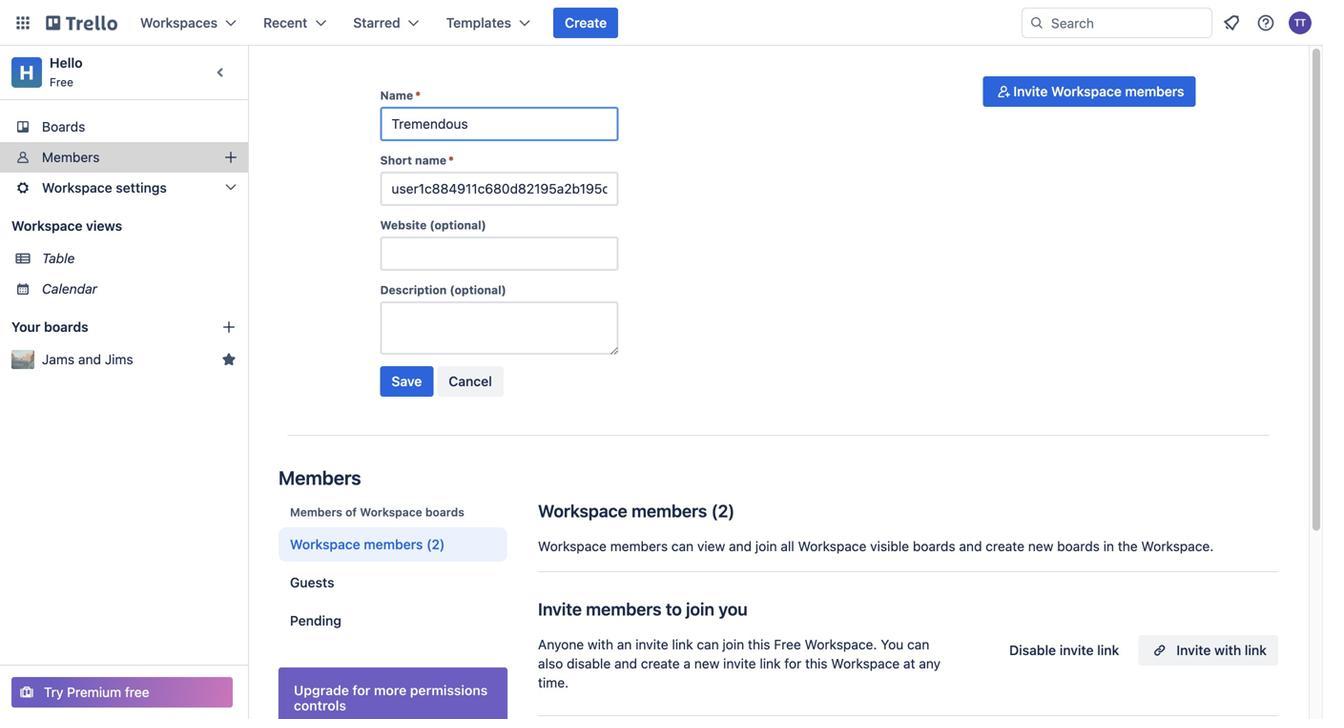 Task type: locate. For each thing, give the bounding box(es) containing it.
1 horizontal spatial new
[[1028, 539, 1054, 554]]

0 horizontal spatial can
[[672, 539, 694, 554]]

1 vertical spatial workspace members
[[290, 537, 423, 553]]

for inside upgrade for more permissions controls
[[353, 683, 371, 699]]

1 horizontal spatial free
[[774, 637, 801, 653]]

workspace. left you
[[805, 637, 877, 653]]

members inside button
[[1125, 83, 1185, 99]]

0 horizontal spatial *
[[415, 89, 421, 102]]

members of workspace boards
[[290, 506, 465, 519]]

invite right a
[[723, 656, 756, 672]]

2 vertical spatial join
[[723, 637, 745, 653]]

2 horizontal spatial can
[[908, 637, 930, 653]]

1 horizontal spatial this
[[805, 656, 828, 672]]

with
[[588, 637, 614, 653], [1215, 643, 1242, 658]]

1 horizontal spatial workspace members
[[538, 501, 707, 522]]

workspace members down of at the bottom left
[[290, 537, 423, 553]]

1 vertical spatial this
[[805, 656, 828, 672]]

of
[[346, 506, 357, 519]]

save
[[392, 374, 422, 389]]

0 vertical spatial workspace members
[[538, 501, 707, 522]]

hello free
[[50, 55, 83, 89]]

with for invite
[[1215, 643, 1242, 658]]

workspace.
[[1142, 539, 1214, 554], [805, 637, 877, 653]]

workspace settings
[[42, 180, 167, 196]]

1 horizontal spatial can
[[697, 637, 719, 653]]

in
[[1104, 539, 1115, 554]]

short name *
[[380, 154, 454, 167]]

members link
[[0, 142, 248, 173]]

1 horizontal spatial *
[[449, 154, 454, 167]]

0 horizontal spatial workspace.
[[805, 637, 877, 653]]

0 vertical spatial invite
[[1014, 83, 1048, 99]]

members down search field in the right of the page
[[1125, 83, 1185, 99]]

0 vertical spatial *
[[415, 89, 421, 102]]

to
[[666, 599, 682, 620]]

0 horizontal spatial for
[[353, 683, 371, 699]]

at
[[904, 656, 916, 672]]

0 vertical spatial this
[[748, 637, 771, 653]]

* right 'name'
[[415, 89, 421, 102]]

1 vertical spatial (optional)
[[450, 283, 507, 297]]

workspace inside anyone with an invite link can join this free workspace. you can also disable and create a new invite link for this workspace at any time.
[[831, 656, 900, 672]]

None text field
[[380, 237, 619, 271], [380, 302, 619, 355], [380, 237, 619, 271], [380, 302, 619, 355]]

* right name
[[449, 154, 454, 167]]

Search field
[[1045, 9, 1212, 37]]

1 vertical spatial workspace.
[[805, 637, 877, 653]]

jams
[[42, 352, 75, 367]]

controls
[[294, 698, 346, 714]]

0 horizontal spatial with
[[588, 637, 614, 653]]

0 vertical spatial join
[[756, 539, 777, 554]]

hello
[[50, 55, 83, 71]]

invite
[[636, 637, 669, 653], [1060, 643, 1094, 658], [723, 656, 756, 672]]

1 vertical spatial for
[[353, 683, 371, 699]]

1 vertical spatial free
[[774, 637, 801, 653]]

0 vertical spatial members
[[42, 149, 100, 165]]

search image
[[1030, 15, 1045, 31]]

join right to
[[686, 599, 715, 620]]

2 vertical spatial invite
[[1177, 643, 1211, 658]]

2 horizontal spatial invite
[[1177, 643, 1211, 658]]

1 horizontal spatial join
[[723, 637, 745, 653]]

members left of at the bottom left
[[290, 506, 342, 519]]

join
[[756, 539, 777, 554], [686, 599, 715, 620], [723, 637, 745, 653]]

invite workspace members
[[1014, 83, 1185, 99]]

workspace inside button
[[1052, 83, 1122, 99]]

workspace members left (
[[538, 501, 707, 522]]

members up of at the bottom left
[[279, 467, 361, 489]]

new
[[1028, 539, 1054, 554], [694, 656, 720, 672]]

join inside anyone with an invite link can join this free workspace. you can also disable and create a new invite link for this workspace at any time.
[[723, 637, 745, 653]]

0 horizontal spatial workspace members
[[290, 537, 423, 553]]

workspace. right the
[[1142, 539, 1214, 554]]

members down boards
[[42, 149, 100, 165]]

invite
[[1014, 83, 1048, 99], [538, 599, 582, 620], [1177, 643, 1211, 658]]

boards right visible
[[913, 539, 956, 554]]

free inside anyone with an invite link can join this free workspace. you can also disable and create a new invite link for this workspace at any time.
[[774, 637, 801, 653]]

boards
[[44, 319, 88, 335], [425, 506, 465, 519], [913, 539, 956, 554], [1057, 539, 1100, 554]]

and inside anyone with an invite link can join this free workspace. you can also disable and create a new invite link for this workspace at any time.
[[615, 656, 638, 672]]

members down members of workspace boards
[[364, 537, 423, 553]]

1 vertical spatial create
[[641, 656, 680, 672]]

invite right the an
[[636, 637, 669, 653]]

this
[[748, 637, 771, 653], [805, 656, 828, 672]]

website (optional)
[[380, 219, 486, 232]]

(optional) right website
[[430, 219, 486, 232]]

0 horizontal spatial create
[[641, 656, 680, 672]]

with inside anyone with an invite link can join this free workspace. you can also disable and create a new invite link for this workspace at any time.
[[588, 637, 614, 653]]

back to home image
[[46, 8, 117, 38]]

anyone with an invite link can join this free workspace. you can also disable and create a new invite link for this workspace at any time.
[[538, 637, 941, 691]]

and left jims
[[78, 352, 101, 367]]

members
[[42, 149, 100, 165], [279, 467, 361, 489], [290, 506, 342, 519]]

1 vertical spatial join
[[686, 599, 715, 620]]

1 horizontal spatial with
[[1215, 643, 1242, 658]]

None text field
[[380, 107, 619, 141], [380, 172, 619, 206], [380, 107, 619, 141], [380, 172, 619, 206]]

upgrade
[[294, 683, 349, 699]]

you
[[881, 637, 904, 653]]

workspace views
[[11, 218, 122, 234]]

invite workspace members button
[[983, 76, 1196, 107]]

1 horizontal spatial for
[[785, 656, 802, 672]]

workspace navigation collapse icon image
[[208, 59, 235, 86]]

guests
[[290, 575, 334, 591]]

workspaces button
[[129, 8, 248, 38]]

templates
[[446, 15, 512, 31]]

invite right 'disable'
[[1060, 643, 1094, 658]]

1 vertical spatial new
[[694, 656, 720, 672]]

starred button
[[342, 8, 431, 38]]

0 horizontal spatial free
[[50, 75, 73, 89]]

*
[[415, 89, 421, 102], [449, 154, 454, 167]]

free
[[50, 75, 73, 89], [774, 637, 801, 653]]

you
[[719, 599, 748, 620]]

0 horizontal spatial new
[[694, 656, 720, 672]]

join down the you
[[723, 637, 745, 653]]

workspace
[[1052, 83, 1122, 99], [42, 180, 112, 196], [11, 218, 83, 234], [538, 501, 628, 522], [360, 506, 422, 519], [290, 537, 360, 553], [538, 539, 607, 554], [798, 539, 867, 554], [831, 656, 900, 672]]

for
[[785, 656, 802, 672], [353, 683, 371, 699]]

new inside anyone with an invite link can join this free workspace. you can also disable and create a new invite link for this workspace at any time.
[[694, 656, 720, 672]]

join left all
[[756, 539, 777, 554]]

2 vertical spatial members
[[290, 506, 342, 519]]

link
[[672, 637, 693, 653], [1098, 643, 1120, 658], [1245, 643, 1267, 658], [760, 656, 781, 672]]

new right a
[[694, 656, 720, 672]]

an
[[617, 637, 632, 653]]

and down the an
[[615, 656, 638, 672]]

(optional) right description
[[450, 283, 507, 297]]

table link
[[42, 249, 237, 268]]

1 horizontal spatial invite
[[1014, 83, 1048, 99]]

can up at
[[908, 637, 930, 653]]

can left view
[[672, 539, 694, 554]]

workspace members
[[538, 501, 707, 522], [290, 537, 423, 553]]

0 horizontal spatial invite
[[636, 637, 669, 653]]

can down the you
[[697, 637, 719, 653]]

open information menu image
[[1257, 13, 1276, 32]]

hello link
[[50, 55, 83, 71]]

save button
[[380, 366, 434, 397]]

0 vertical spatial free
[[50, 75, 73, 89]]

0 vertical spatial create
[[986, 539, 1025, 554]]

new left in
[[1028, 539, 1054, 554]]

with inside button
[[1215, 643, 1242, 658]]

disable invite link button
[[998, 636, 1131, 666]]

0 vertical spatial for
[[785, 656, 802, 672]]

also
[[538, 656, 563, 672]]

0 horizontal spatial invite
[[538, 599, 582, 620]]

and
[[78, 352, 101, 367], [729, 539, 752, 554], [959, 539, 982, 554], [615, 656, 638, 672]]

1 vertical spatial invite
[[538, 599, 582, 620]]

0 vertical spatial (optional)
[[430, 219, 486, 232]]

disable invite link
[[1010, 643, 1120, 658]]

( 2 )
[[712, 501, 735, 522]]

your boards with 1 items element
[[11, 316, 193, 339]]

sm image
[[995, 82, 1014, 101]]

create button
[[553, 8, 619, 38]]

(optional)
[[430, 219, 486, 232], [450, 283, 507, 297]]

2 horizontal spatial invite
[[1060, 643, 1094, 658]]

boards left in
[[1057, 539, 1100, 554]]

1 horizontal spatial invite
[[723, 656, 756, 672]]

boards up jams
[[44, 319, 88, 335]]

can
[[672, 539, 694, 554], [697, 637, 719, 653], [908, 637, 930, 653]]

boards up (2) on the bottom of the page
[[425, 506, 465, 519]]

0 vertical spatial workspace.
[[1142, 539, 1214, 554]]



Task type: describe. For each thing, give the bounding box(es) containing it.
organizationdetailform element
[[380, 88, 619, 405]]

(
[[712, 501, 718, 522]]

pending
[[290, 613, 342, 629]]

any
[[919, 656, 941, 672]]

primary element
[[0, 0, 1324, 46]]

0 horizontal spatial join
[[686, 599, 715, 620]]

invite for invite members to join you
[[538, 599, 582, 620]]

guests link
[[279, 566, 508, 600]]

try
[[44, 685, 63, 700]]

calendar
[[42, 281, 97, 297]]

and right visible
[[959, 539, 982, 554]]

anyone
[[538, 637, 584, 653]]

starred
[[353, 15, 400, 31]]

starred icon image
[[221, 352, 237, 367]]

create
[[565, 15, 607, 31]]

permissions
[[410, 683, 488, 699]]

with for anyone
[[588, 637, 614, 653]]

recent
[[263, 15, 308, 31]]

workspaces
[[140, 15, 218, 31]]

workspace. inside anyone with an invite link can join this free workspace. you can also disable and create a new invite link for this workspace at any time.
[[805, 637, 877, 653]]

cancel button
[[437, 366, 504, 397]]

name
[[415, 154, 447, 167]]

invite inside button
[[1060, 643, 1094, 658]]

and right view
[[729, 539, 752, 554]]

)
[[728, 501, 735, 522]]

1 vertical spatial *
[[449, 154, 454, 167]]

2
[[718, 501, 728, 522]]

try premium free button
[[11, 678, 233, 708]]

workspace members can view and join all workspace visible boards and create new boards in the workspace.
[[538, 539, 1214, 554]]

your
[[11, 319, 41, 335]]

jims
[[105, 352, 133, 367]]

settings
[[116, 180, 167, 196]]

workspace inside "dropdown button"
[[42, 180, 112, 196]]

the
[[1118, 539, 1138, 554]]

free inside hello free
[[50, 75, 73, 89]]

h link
[[11, 57, 42, 88]]

(optional) for description (optional)
[[450, 283, 507, 297]]

1 vertical spatial members
[[279, 467, 361, 489]]

time.
[[538, 675, 569, 691]]

all
[[781, 539, 795, 554]]

1 horizontal spatial create
[[986, 539, 1025, 554]]

0 notifications image
[[1220, 11, 1243, 34]]

disable
[[567, 656, 611, 672]]

jams and jims link
[[42, 350, 214, 369]]

cancel
[[449, 374, 492, 389]]

upgrade for more permissions controls
[[294, 683, 488, 714]]

add board image
[[221, 320, 237, 335]]

invite for invite workspace members
[[1014, 83, 1048, 99]]

name
[[380, 89, 413, 102]]

members up invite members to join you
[[610, 539, 668, 554]]

description
[[380, 283, 447, 297]]

table
[[42, 250, 75, 266]]

name *
[[380, 89, 421, 102]]

view
[[698, 539, 725, 554]]

recent button
[[252, 8, 338, 38]]

disable
[[1010, 643, 1056, 658]]

try premium free
[[44, 685, 149, 700]]

(optional) for website (optional)
[[430, 219, 486, 232]]

invite members to join you
[[538, 599, 748, 620]]

workspace settings button
[[0, 173, 248, 203]]

a
[[684, 656, 691, 672]]

members left (
[[632, 501, 707, 522]]

views
[[86, 218, 122, 234]]

1 horizontal spatial workspace.
[[1142, 539, 1214, 554]]

your boards
[[11, 319, 88, 335]]

members up the an
[[586, 599, 662, 620]]

premium
[[67, 685, 121, 700]]

templates button
[[435, 8, 542, 38]]

h
[[20, 61, 34, 83]]

invite with link
[[1177, 643, 1267, 658]]

for inside anyone with an invite link can join this free workspace. you can also disable and create a new invite link for this workspace at any time.
[[785, 656, 802, 672]]

2 horizontal spatial join
[[756, 539, 777, 554]]

free
[[125, 685, 149, 700]]

more
[[374, 683, 407, 699]]

invite with link button
[[1139, 636, 1279, 666]]

visible
[[870, 539, 910, 554]]

pending link
[[279, 604, 508, 638]]

boards link
[[0, 112, 248, 142]]

jams and jims
[[42, 352, 133, 367]]

description (optional)
[[380, 283, 507, 297]]

(2)
[[427, 537, 445, 553]]

short
[[380, 154, 412, 167]]

website
[[380, 219, 427, 232]]

create inside anyone with an invite link can join this free workspace. you can also disable and create a new invite link for this workspace at any time.
[[641, 656, 680, 672]]

calendar link
[[42, 280, 237, 299]]

boards
[[42, 119, 85, 135]]

invite for invite with link
[[1177, 643, 1211, 658]]

0 vertical spatial new
[[1028, 539, 1054, 554]]

0 horizontal spatial this
[[748, 637, 771, 653]]

terry turtle (terryturtle) image
[[1289, 11, 1312, 34]]



Task type: vqa. For each thing, say whether or not it's contained in the screenshot.


